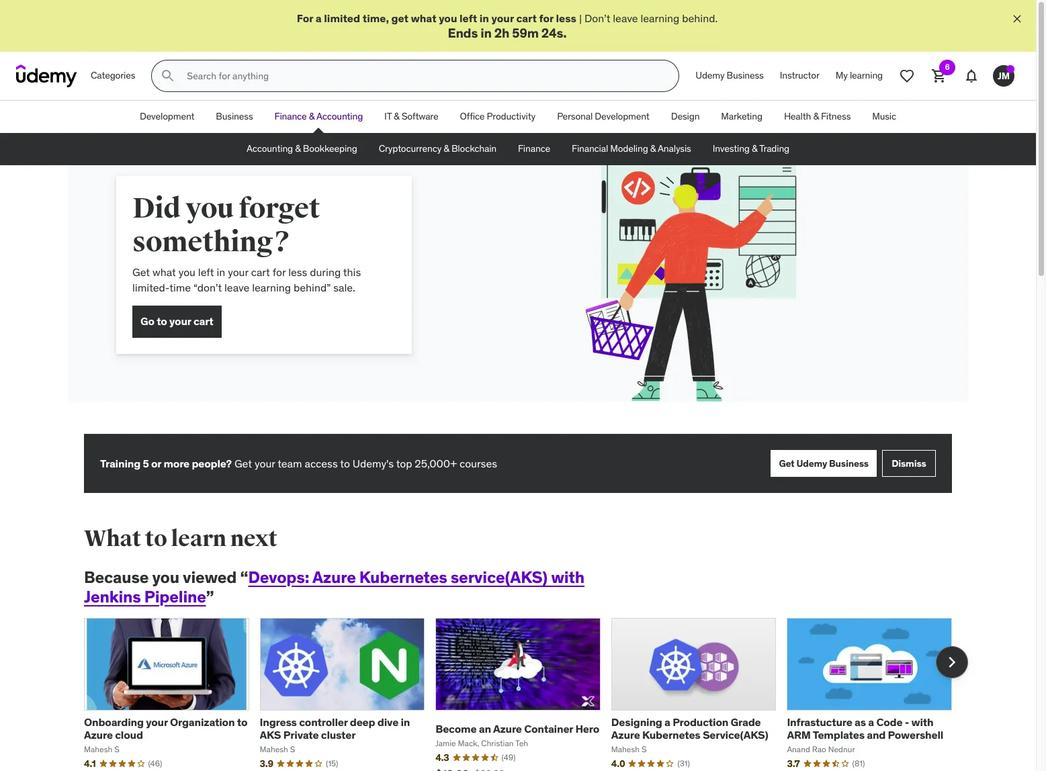 Task type: vqa. For each thing, say whether or not it's contained in the screenshot.
for
yes



Task type: describe. For each thing, give the bounding box(es) containing it.
go to your cart
[[141, 315, 214, 328]]

container
[[524, 722, 573, 736]]

1 vertical spatial accounting
[[247, 143, 293, 155]]

productivity
[[487, 111, 536, 123]]

next image
[[942, 652, 963, 674]]

close image
[[1011, 12, 1025, 26]]

learning inside did you forget something? get what you left in your cart for less during this limited-time "don't leave learning behind" sale.
[[252, 281, 291, 294]]

go to your cart link
[[132, 306, 222, 338]]

less for something?
[[288, 266, 307, 279]]

in inside did you forget something? get what you left in your cart for less during this limited-time "don't leave learning behind" sale.
[[217, 266, 225, 279]]

marketing
[[722, 111, 763, 123]]

submit search image
[[160, 68, 176, 84]]

6
[[945, 62, 950, 72]]

ingress
[[260, 716, 297, 729]]

marketing link
[[711, 101, 774, 133]]

for a limited time, get what you left in your cart for less | don't leave learning behind. ends in 2h 59m 24s .
[[297, 11, 718, 41]]

team
[[278, 457, 302, 471]]

for for time,
[[539, 11, 554, 25]]

you right did
[[186, 192, 234, 226]]

"
[[206, 587, 214, 608]]

bookkeeping
[[303, 143, 357, 155]]

accounting & bookkeeping
[[247, 143, 357, 155]]

my learning
[[836, 70, 883, 82]]

investing
[[713, 143, 750, 155]]

you down the what to learn next
[[152, 568, 179, 588]]

infrastucture as a code - with arm templates and powershell link
[[787, 716, 944, 742]]

get inside "link"
[[779, 458, 795, 470]]

azure inside designing a production grade azure kubernetes service(aks)
[[612, 729, 640, 742]]

powershell
[[888, 729, 944, 742]]

wishlist image
[[899, 68, 916, 84]]

dismiss button
[[883, 451, 936, 477]]

time,
[[363, 11, 389, 25]]

25,000+
[[415, 457, 457, 471]]

get udemy business link
[[771, 451, 877, 477]]

azure right an
[[493, 722, 522, 736]]

time
[[170, 281, 191, 294]]

financial modeling & analysis
[[572, 143, 692, 155]]

accounting & bookkeeping link
[[236, 133, 368, 166]]

infrastucture
[[787, 716, 853, 729]]

music
[[873, 111, 897, 123]]

your inside go to your cart link
[[169, 315, 191, 328]]

aks
[[260, 729, 281, 742]]

devops: azure kubernetes service(aks) with jenkins pipeline
[[84, 568, 585, 608]]

finance for finance
[[518, 143, 551, 155]]

viewed
[[183, 568, 237, 588]]

arm
[[787, 729, 811, 742]]

udemy business link
[[688, 60, 772, 92]]

controller
[[299, 716, 348, 729]]

my learning link
[[828, 60, 891, 92]]

because you viewed "
[[84, 568, 248, 588]]

blockchain
[[452, 143, 497, 155]]

a inside infrastucture as a code - with arm templates and powershell
[[869, 716, 875, 729]]

1 horizontal spatial get
[[235, 457, 252, 471]]

onboarding
[[84, 716, 144, 729]]

something?
[[132, 225, 291, 260]]

finance link
[[508, 133, 561, 166]]

limited-
[[132, 281, 170, 294]]

top
[[396, 457, 412, 471]]

|
[[579, 11, 582, 25]]

& for finance
[[309, 111, 315, 123]]

cryptocurrency & blockchain
[[379, 143, 497, 155]]

designing a production grade azure kubernetes service(aks) link
[[612, 716, 769, 742]]

sale.
[[334, 281, 356, 294]]

what to learn next
[[84, 525, 277, 553]]

ends
[[448, 25, 478, 41]]

investing & trading link
[[702, 133, 801, 166]]

finance for finance & accounting
[[275, 111, 307, 123]]

to right go
[[157, 315, 167, 328]]

personal development
[[557, 111, 650, 123]]

to inside onboarding your organization to azure cloud
[[237, 716, 248, 729]]

azure inside devops: azure kubernetes service(aks) with jenkins pipeline
[[313, 568, 356, 588]]

dismiss
[[892, 458, 927, 470]]

devops: azure kubernetes service(aks) with jenkins pipeline link
[[84, 568, 585, 608]]

in inside the ingress controller deep dive in aks private cluster
[[401, 716, 410, 729]]

my
[[836, 70, 848, 82]]

azure inside onboarding your organization to azure cloud
[[84, 729, 113, 742]]

office productivity link
[[449, 101, 547, 133]]

finance & accounting
[[275, 111, 363, 123]]

kubernetes inside devops: azure kubernetes service(aks) with jenkins pipeline
[[360, 568, 447, 588]]

categories button
[[83, 60, 143, 92]]

behind.
[[683, 11, 718, 25]]

go
[[141, 315, 155, 328]]

private
[[284, 729, 319, 742]]

business inside udemy business link
[[727, 70, 764, 82]]

for for something?
[[273, 266, 286, 279]]

service(aks)
[[703, 729, 769, 742]]

instructor link
[[772, 60, 828, 92]]

your inside onboarding your organization to azure cloud
[[146, 716, 168, 729]]

& left 'analysis'
[[651, 143, 656, 155]]

udemy's
[[353, 457, 394, 471]]

next
[[230, 525, 277, 553]]

or
[[151, 457, 161, 471]]

5
[[143, 457, 149, 471]]

forget
[[239, 192, 320, 226]]



Task type: locate. For each thing, give the bounding box(es) containing it.
0 vertical spatial finance
[[275, 111, 307, 123]]

0 horizontal spatial development
[[140, 111, 195, 123]]

finance down productivity
[[518, 143, 551, 155]]

0 horizontal spatial less
[[288, 266, 307, 279]]

left inside for a limited time, get what you left in your cart for less | don't leave learning behind. ends in 2h 59m 24s .
[[460, 11, 477, 25]]

0 horizontal spatial left
[[198, 266, 214, 279]]

personal development link
[[547, 101, 661, 133]]

1 vertical spatial udemy
[[797, 458, 828, 470]]

learning left behind"
[[252, 281, 291, 294]]

office productivity
[[460, 111, 536, 123]]

a right the as
[[869, 716, 875, 729]]

ingress controller deep dive in aks private cluster
[[260, 716, 410, 742]]

finance up accounting & bookkeeping
[[275, 111, 307, 123]]

what for time,
[[411, 11, 437, 25]]

devops:
[[248, 568, 309, 588]]

templates
[[813, 729, 865, 742]]

it & software
[[385, 111, 439, 123]]

your inside for a limited time, get what you left in your cart for less | don't leave learning behind. ends in 2h 59m 24s .
[[492, 11, 514, 25]]

training 5 or more people? get your team access to udemy's top 25,000+ courses
[[100, 457, 497, 471]]

learning right my
[[850, 70, 883, 82]]

2 horizontal spatial get
[[779, 458, 795, 470]]

1 horizontal spatial accounting
[[317, 111, 363, 123]]

2 vertical spatial business
[[830, 458, 869, 470]]

less
[[556, 11, 577, 25], [288, 266, 307, 279]]

.
[[564, 25, 567, 41]]

service(aks)
[[451, 568, 548, 588]]

1 vertical spatial business
[[216, 111, 253, 123]]

fitness
[[822, 111, 851, 123]]

you
[[439, 11, 457, 25], [186, 192, 234, 226], [179, 266, 196, 279], [152, 568, 179, 588]]

1 vertical spatial for
[[273, 266, 286, 279]]

2 vertical spatial learning
[[252, 281, 291, 294]]

0 vertical spatial cart
[[517, 11, 537, 25]]

finance & accounting link
[[264, 101, 374, 133]]

with inside infrastucture as a code - with arm templates and powershell
[[912, 716, 934, 729]]

a inside for a limited time, get what you left in your cart for less | don't leave learning behind. ends in 2h 59m 24s .
[[316, 11, 322, 25]]

leave inside did you forget something? get what you left in your cart for less during this limited-time "don't leave learning behind" sale.
[[225, 281, 250, 294]]

onboarding your organization to azure cloud
[[84, 716, 248, 742]]

cryptocurrency & blockchain link
[[368, 133, 508, 166]]

& for investing
[[752, 143, 758, 155]]

& inside 'link'
[[394, 111, 400, 123]]

1 horizontal spatial development
[[595, 111, 650, 123]]

udemy
[[696, 70, 725, 82], [797, 458, 828, 470]]

kubernetes
[[360, 568, 447, 588], [643, 729, 701, 742]]

cart for something?
[[251, 266, 270, 279]]

left for something?
[[198, 266, 214, 279]]

"don't
[[194, 281, 222, 294]]

& for accounting
[[295, 143, 301, 155]]

become
[[436, 722, 477, 736]]

& left "blockchain" at left top
[[444, 143, 450, 155]]

0 horizontal spatial for
[[273, 266, 286, 279]]

left for time,
[[460, 11, 477, 25]]

people?
[[192, 457, 232, 471]]

business link
[[205, 101, 264, 133]]

ingress controller deep dive in aks private cluster link
[[260, 716, 410, 742]]

& right health
[[814, 111, 819, 123]]

what right get at the top left
[[411, 11, 437, 25]]

design
[[671, 111, 700, 123]]

azure right devops:
[[313, 568, 356, 588]]

& left bookkeeping
[[295, 143, 301, 155]]

did
[[132, 192, 181, 226]]

0 horizontal spatial kubernetes
[[360, 568, 447, 588]]

you up time
[[179, 266, 196, 279]]

0 horizontal spatial business
[[216, 111, 253, 123]]

notifications image
[[964, 68, 980, 84]]

6 link
[[924, 60, 956, 92]]

less inside for a limited time, get what you left in your cart for less | don't leave learning behind. ends in 2h 59m 24s .
[[556, 11, 577, 25]]

udemy inside "link"
[[797, 458, 828, 470]]

1 horizontal spatial learning
[[641, 11, 680, 25]]

"
[[240, 568, 248, 588]]

courses
[[460, 457, 497, 471]]

0 vertical spatial accounting
[[317, 111, 363, 123]]

limited
[[324, 11, 360, 25]]

0 horizontal spatial a
[[316, 11, 322, 25]]

you have alerts image
[[1007, 65, 1015, 73]]

0 horizontal spatial finance
[[275, 111, 307, 123]]

for left during
[[273, 266, 286, 279]]

your up 2h 59m 24s
[[492, 11, 514, 25]]

kubernetes inside designing a production grade azure kubernetes service(aks)
[[643, 729, 701, 742]]

it & software link
[[374, 101, 449, 133]]

cart inside go to your cart link
[[194, 315, 214, 328]]

carousel element
[[84, 618, 969, 772]]

2 development from the left
[[595, 111, 650, 123]]

deep
[[350, 716, 375, 729]]

less for time,
[[556, 11, 577, 25]]

jenkins
[[84, 587, 141, 608]]

learn
[[171, 525, 226, 553]]

to left aks
[[237, 716, 248, 729]]

categories
[[91, 70, 135, 82]]

0 vertical spatial business
[[727, 70, 764, 82]]

Search for anything text field
[[184, 65, 663, 88]]

what inside did you forget something? get what you left in your cart for less during this limited-time "don't leave learning behind" sale.
[[153, 266, 176, 279]]

1 vertical spatial left
[[198, 266, 214, 279]]

1 vertical spatial less
[[288, 266, 307, 279]]

your inside did you forget something? get what you left in your cart for less during this limited-time "don't leave learning behind" sale.
[[228, 266, 249, 279]]

office
[[460, 111, 485, 123]]

personal
[[557, 111, 593, 123]]

what inside for a limited time, get what you left in your cart for less | don't leave learning behind. ends in 2h 59m 24s .
[[411, 11, 437, 25]]

0 vertical spatial udemy
[[696, 70, 725, 82]]

and
[[867, 729, 886, 742]]

0 vertical spatial less
[[556, 11, 577, 25]]

1 horizontal spatial business
[[727, 70, 764, 82]]

1 horizontal spatial what
[[411, 11, 437, 25]]

0 horizontal spatial accounting
[[247, 143, 293, 155]]

left up ""don't"
[[198, 266, 214, 279]]

& for health
[[814, 111, 819, 123]]

0 horizontal spatial what
[[153, 266, 176, 279]]

for inside for a limited time, get what you left in your cart for less | don't leave learning behind. ends in 2h 59m 24s .
[[539, 11, 554, 25]]

a for designing a production grade azure kubernetes service(aks)
[[665, 716, 671, 729]]

2 horizontal spatial cart
[[517, 11, 537, 25]]

accounting up bookkeeping
[[317, 111, 363, 123]]

cluster
[[321, 729, 356, 742]]

what for something?
[[153, 266, 176, 279]]

health & fitness
[[784, 111, 851, 123]]

0 horizontal spatial leave
[[225, 281, 250, 294]]

during
[[310, 266, 341, 279]]

business
[[727, 70, 764, 82], [216, 111, 253, 123], [830, 458, 869, 470]]

1 horizontal spatial left
[[460, 11, 477, 25]]

your right cloud
[[146, 716, 168, 729]]

a for for a limited time, get what you left in your cart for less | don't leave learning behind. ends in 2h 59m 24s .
[[316, 11, 322, 25]]

designing
[[612, 716, 663, 729]]

2 vertical spatial cart
[[194, 315, 214, 328]]

onboarding your organization to azure cloud link
[[84, 716, 248, 742]]

production
[[673, 716, 729, 729]]

1 vertical spatial learning
[[850, 70, 883, 82]]

1 vertical spatial finance
[[518, 143, 551, 155]]

to
[[157, 315, 167, 328], [340, 457, 350, 471], [145, 525, 167, 553], [237, 716, 248, 729]]

0 horizontal spatial with
[[551, 568, 585, 588]]

1 vertical spatial with
[[912, 716, 934, 729]]

a inside designing a production grade azure kubernetes service(aks)
[[665, 716, 671, 729]]

analysis
[[658, 143, 692, 155]]

shopping cart with 6 items image
[[932, 68, 948, 84]]

what up limited-
[[153, 266, 176, 279]]

grade
[[731, 716, 761, 729]]

for up 2h 59m 24s
[[539, 11, 554, 25]]

leave right don't
[[613, 11, 638, 25]]

development down submit search image
[[140, 111, 195, 123]]

get udemy business
[[779, 458, 869, 470]]

& right it
[[394, 111, 400, 123]]

to right 'access'
[[340, 457, 350, 471]]

cloud
[[115, 729, 143, 742]]

1 vertical spatial what
[[153, 266, 176, 279]]

learning inside for a limited time, get what you left in your cart for less | don't leave learning behind. ends in 2h 59m 24s .
[[641, 11, 680, 25]]

a right for
[[316, 11, 322, 25]]

1 horizontal spatial a
[[665, 716, 671, 729]]

0 vertical spatial what
[[411, 11, 437, 25]]

design link
[[661, 101, 711, 133]]

become an azure container hero link
[[436, 722, 600, 736]]

cart down ""don't"
[[194, 315, 214, 328]]

1 horizontal spatial finance
[[518, 143, 551, 155]]

left inside did you forget something? get what you left in your cart for less during this limited-time "don't leave learning behind" sale.
[[198, 266, 214, 279]]

access
[[305, 457, 338, 471]]

0 vertical spatial for
[[539, 11, 554, 25]]

financial
[[572, 143, 608, 155]]

designing a production grade azure kubernetes service(aks)
[[612, 716, 769, 742]]

pipeline
[[144, 587, 206, 608]]

your left 'team'
[[255, 457, 275, 471]]

udemy business
[[696, 70, 764, 82]]

1 horizontal spatial udemy
[[797, 458, 828, 470]]

0 horizontal spatial learning
[[252, 281, 291, 294]]

don't
[[585, 11, 611, 25]]

& for it
[[394, 111, 400, 123]]

0 vertical spatial with
[[551, 568, 585, 588]]

leave right ""don't"
[[225, 281, 250, 294]]

less left | on the right of page
[[556, 11, 577, 25]]

0 horizontal spatial get
[[132, 266, 150, 279]]

2 horizontal spatial business
[[830, 458, 869, 470]]

1 horizontal spatial kubernetes
[[643, 729, 701, 742]]

you inside for a limited time, get what you left in your cart for less | don't leave learning behind. ends in 2h 59m 24s .
[[439, 11, 457, 25]]

cart down something?
[[251, 266, 270, 279]]

learning left behind.
[[641, 11, 680, 25]]

1 vertical spatial leave
[[225, 281, 250, 294]]

development up modeling
[[595, 111, 650, 123]]

& for cryptocurrency
[[444, 143, 450, 155]]

for
[[539, 11, 554, 25], [273, 266, 286, 279]]

get inside did you forget something? get what you left in your cart for less during this limited-time "don't leave learning behind" sale.
[[132, 266, 150, 279]]

to up because you viewed "
[[145, 525, 167, 553]]

development inside "link"
[[140, 111, 195, 123]]

& up accounting & bookkeeping
[[309, 111, 315, 123]]

your right go
[[169, 315, 191, 328]]

hero
[[576, 722, 600, 736]]

0 horizontal spatial udemy
[[696, 70, 725, 82]]

1 horizontal spatial cart
[[251, 266, 270, 279]]

accounting down business link
[[247, 143, 293, 155]]

leave inside for a limited time, get what you left in your cart for less | don't leave learning behind. ends in 2h 59m 24s .
[[613, 11, 638, 25]]

0 vertical spatial leave
[[613, 11, 638, 25]]

for inside did you forget something? get what you left in your cart for less during this limited-time "don't leave learning behind" sale.
[[273, 266, 286, 279]]

training
[[100, 457, 141, 471]]

1 horizontal spatial less
[[556, 11, 577, 25]]

cart for time,
[[517, 11, 537, 25]]

because
[[84, 568, 149, 588]]

accounting
[[317, 111, 363, 123], [247, 143, 293, 155]]

a
[[316, 11, 322, 25], [665, 716, 671, 729], [869, 716, 875, 729]]

azure left cloud
[[84, 729, 113, 742]]

your down something?
[[228, 266, 249, 279]]

less inside did you forget something? get what you left in your cart for less during this limited-time "don't leave learning behind" sale.
[[288, 266, 307, 279]]

0 vertical spatial left
[[460, 11, 477, 25]]

0 vertical spatial kubernetes
[[360, 568, 447, 588]]

it
[[385, 111, 392, 123]]

modeling
[[611, 143, 649, 155]]

0 horizontal spatial cart
[[194, 315, 214, 328]]

did you forget something? get what you left in your cart for less during this limited-time "don't leave learning behind" sale.
[[132, 192, 361, 294]]

health
[[784, 111, 812, 123]]

-
[[905, 716, 910, 729]]

1 horizontal spatial for
[[539, 11, 554, 25]]

azure right hero
[[612, 729, 640, 742]]

cart inside did you forget something? get what you left in your cart for less during this limited-time "don't leave learning behind" sale.
[[251, 266, 270, 279]]

1 vertical spatial kubernetes
[[643, 729, 701, 742]]

cryptocurrency
[[379, 143, 442, 155]]

2 horizontal spatial learning
[[850, 70, 883, 82]]

business inside business link
[[216, 111, 253, 123]]

less up behind"
[[288, 266, 307, 279]]

learning
[[641, 11, 680, 25], [850, 70, 883, 82], [252, 281, 291, 294]]

1 development from the left
[[140, 111, 195, 123]]

1 horizontal spatial with
[[912, 716, 934, 729]]

left up ends
[[460, 11, 477, 25]]

behind"
[[294, 281, 331, 294]]

with inside devops: azure kubernetes service(aks) with jenkins pipeline
[[551, 568, 585, 588]]

0 vertical spatial learning
[[641, 11, 680, 25]]

business inside 'get udemy business' "link"
[[830, 458, 869, 470]]

1 vertical spatial cart
[[251, 266, 270, 279]]

1 horizontal spatial leave
[[613, 11, 638, 25]]

2 horizontal spatial a
[[869, 716, 875, 729]]

cart up 2h 59m 24s
[[517, 11, 537, 25]]

udemy image
[[16, 65, 77, 88]]

get
[[392, 11, 409, 25]]

a right designing on the bottom
[[665, 716, 671, 729]]

& left trading
[[752, 143, 758, 155]]

as
[[855, 716, 867, 729]]

cart inside for a limited time, get what you left in your cart for less | don't leave learning behind. ends in 2h 59m 24s .
[[517, 11, 537, 25]]

you up ends
[[439, 11, 457, 25]]

organization
[[170, 716, 235, 729]]

software
[[402, 111, 439, 123]]



